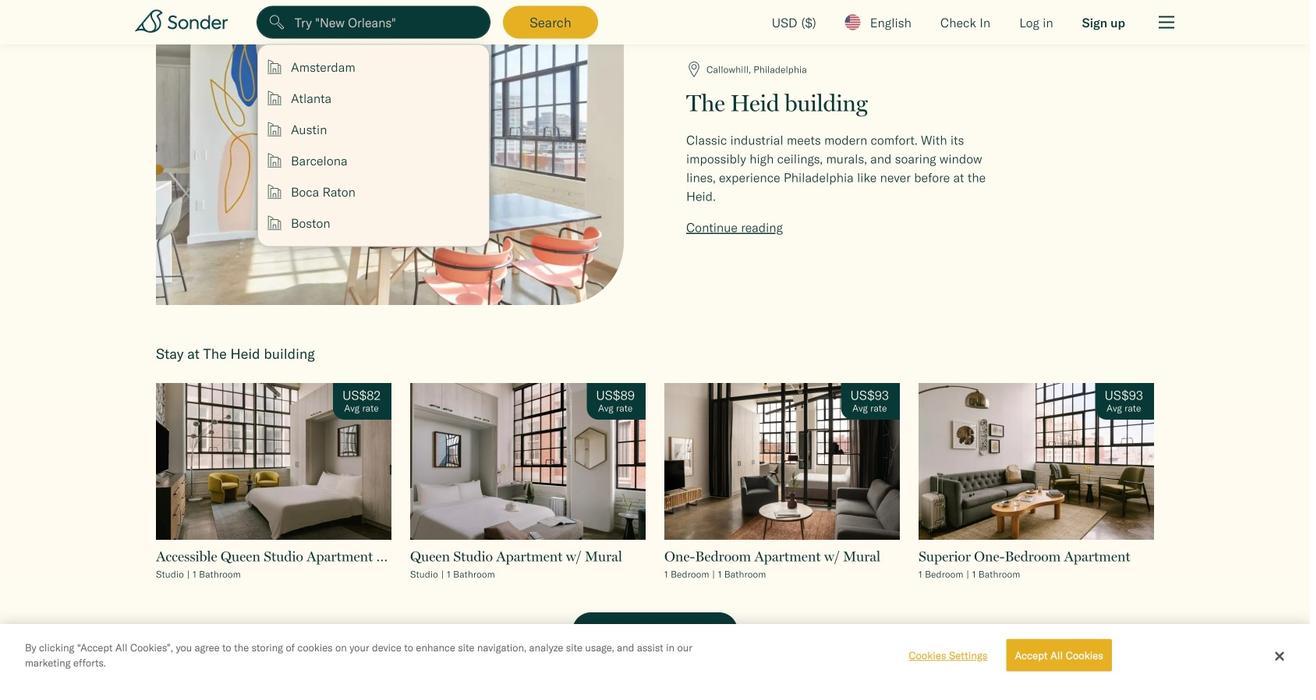 Task type: vqa. For each thing, say whether or not it's contained in the screenshot.
LIST BOX
yes



Task type: describe. For each thing, give the bounding box(es) containing it.
2 option from the top
[[258, 82, 489, 114]]

5 option from the top
[[258, 176, 489, 207]]

queen studio apartment w/ mural image
[[410, 383, 646, 540]]

1 option from the top
[[258, 51, 489, 82]]

accessible queen studio apartment w/ mural image
[[156, 383, 392, 540]]

superior one-bedroom apartment image
[[919, 383, 1155, 540]]



Task type: locate. For each thing, give the bounding box(es) containing it.
3 option from the top
[[258, 114, 489, 145]]

us flag image
[[846, 14, 861, 30]]

option
[[258, 51, 489, 82], [258, 82, 489, 114], [258, 114, 489, 145], [258, 145, 489, 176], [258, 176, 489, 207], [258, 207, 489, 238]]

hogg palace image
[[156, 0, 624, 305]]

one-bedroom apartment w/ mural image
[[665, 383, 901, 540]]

sonder image
[[131, 8, 232, 33]]

the heid building image
[[156, 0, 624, 305]]

None field
[[257, 6, 491, 688]]

6 option from the top
[[258, 207, 489, 238]]

Try "New Orleans" field
[[258, 7, 490, 38]]

4 option from the top
[[258, 145, 489, 176]]

list box
[[258, 51, 489, 688]]



